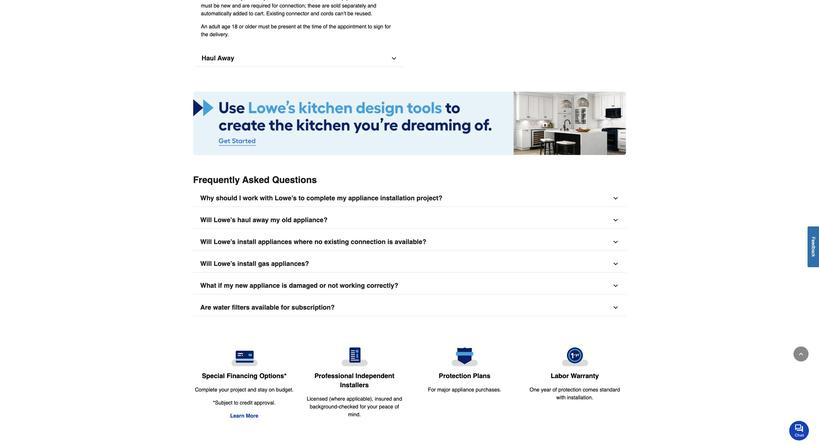 Task type: vqa. For each thing, say whether or not it's contained in the screenshot.
ONE
yes



Task type: describe. For each thing, give the bounding box(es) containing it.
will lowe's install gas appliances?
[[200, 260, 309, 268]]

travel
[[286, 0, 298, 1]]

include
[[267, 0, 284, 1]]

will for will lowe's install appliances where no existing connection is available?
[[200, 239, 212, 246]]

0 vertical spatial your
[[219, 388, 229, 394]]

lowe's for gas
[[214, 260, 236, 268]]

new inside button
[[235, 282, 248, 290]]

1 e from the top
[[811, 240, 816, 243]]

your inside licensed (where applicable), insured and background-checked for your peace of mind.
[[367, 405, 378, 410]]

install for gas
[[237, 260, 256, 268]]

an adult age 18 or older must be present at the time of the appointment to sign for the delivery.
[[201, 24, 391, 37]]

1 are from the left
[[242, 3, 250, 9]]

labor warranty
[[551, 373, 599, 380]]

gas
[[258, 260, 269, 268]]

will for will lowe's haul away my old appliance?
[[200, 217, 212, 224]]

f e e d b a c k button
[[808, 227, 819, 268]]

automatically
[[201, 11, 231, 17]]

protection
[[558, 388, 581, 394]]

and down delivery
[[232, 3, 241, 9]]

18
[[232, 24, 238, 30]]

are
[[200, 304, 211, 312]]

chevron down image for to
[[612, 195, 619, 202]]

and up the sold
[[327, 0, 336, 1]]

use lowe's kitchen design tools to create the kitchen you're dreaming of. get started. image
[[193, 92, 626, 155]]

added
[[233, 11, 247, 17]]

*subject
[[213, 401, 232, 407]]

protection plans
[[439, 373, 490, 380]]

will lowe's haul away my old appliance?
[[200, 217, 327, 224]]

frequently asked questions
[[193, 175, 317, 185]]

if
[[218, 282, 222, 290]]

standard
[[600, 388, 620, 394]]

will for will lowe's install gas appliances?
[[200, 260, 212, 268]]

chevron down image
[[612, 261, 619, 268]]

year
[[541, 388, 551, 394]]

appliance?
[[293, 217, 327, 224]]

learn
[[230, 414, 244, 420]]

correctly?
[[367, 282, 398, 290]]

peace
[[379, 405, 393, 410]]

one year of protection comes standard with installation.
[[530, 388, 620, 401]]

away
[[253, 217, 269, 224]]

project
[[230, 388, 246, 394]]

available
[[251, 304, 279, 312]]

chevron down image inside the haul away button
[[391, 55, 397, 62]]

special financing options*
[[202, 373, 287, 380]]

and inside licensed (where applicable), insured and background-checked for your peace of mind.
[[393, 397, 402, 403]]

haul
[[237, 217, 251, 224]]

appliances?
[[271, 260, 309, 268]]

for
[[428, 388, 436, 393]]

connection
[[351, 239, 386, 246]]

will lowe's haul away my old appliance? button
[[193, 212, 626, 229]]

for inside button
[[281, 304, 290, 312]]

to left credit
[[234, 401, 238, 407]]

working
[[340, 282, 365, 290]]

at
[[297, 24, 302, 30]]

can't
[[335, 11, 346, 17]]

delivery
[[225, 0, 243, 1]]

filters
[[232, 304, 250, 312]]

no
[[314, 239, 322, 246]]

subscription?
[[291, 304, 335, 312]]

k
[[811, 255, 816, 257]]

water
[[213, 304, 230, 312]]

trip
[[338, 0, 345, 1]]

be inside an adult age 18 or older must be present at the time of the appointment to sign for the delivery.
[[271, 24, 277, 30]]

professional
[[314, 373, 354, 380]]

tools
[[315, 0, 326, 1]]

to inside button
[[298, 195, 305, 202]]

old
[[282, 217, 292, 224]]

work
[[243, 195, 258, 202]]

what if my new appliance is damaged or not working correctly? button
[[193, 278, 626, 295]]

protection
[[439, 373, 471, 380]]

project?
[[417, 195, 442, 202]]

why should i work with lowe's to complete my appliance installation project?
[[200, 195, 442, 202]]

to inside an adult age 18 or older must be present at the time of the appointment to sign for the delivery.
[[368, 24, 372, 30]]

purchases.
[[476, 388, 501, 393]]

costs,
[[300, 0, 313, 1]]

labor
[[551, 373, 569, 380]]

c
[[811, 253, 816, 255]]

delivery.
[[210, 32, 229, 37]]

comes
[[583, 388, 598, 394]]

b
[[811, 248, 816, 250]]

2 horizontal spatial be
[[347, 11, 353, 17]]

complete
[[195, 388, 217, 394]]

with inside button
[[260, 195, 273, 202]]

or inside an adult age 18 or older must be present at the time of the appointment to sign for the delivery.
[[239, 24, 244, 30]]

to inside additional delivery fees may include travel costs, tools and trip permits. all cords must be new and are required for connection; these are sold separately and automatically added to cart. existing connector and cords can't be reused.
[[249, 11, 253, 17]]

lowe's for appliances
[[214, 239, 236, 246]]

is inside button
[[282, 282, 287, 290]]

why
[[200, 195, 214, 202]]

will lowe's install appliances where no existing connection is available? button
[[193, 234, 626, 251]]

major
[[437, 388, 450, 393]]

0 horizontal spatial the
[[201, 32, 208, 37]]

sign
[[374, 24, 383, 30]]

f e e d b a c k
[[811, 237, 816, 257]]

of inside an adult age 18 or older must be present at the time of the appointment to sign for the delivery.
[[323, 24, 327, 30]]

existing
[[266, 11, 285, 17]]

all
[[366, 0, 372, 1]]

installers
[[340, 382, 369, 390]]

2 horizontal spatial the
[[329, 24, 336, 30]]

cart.
[[255, 11, 265, 17]]

for major appliance purchases.
[[428, 388, 501, 393]]

complete
[[306, 195, 335, 202]]

appliances
[[258, 239, 292, 246]]

a
[[811, 250, 816, 253]]

licensed (where applicable), insured and background-checked for your peace of mind.
[[307, 397, 402, 418]]

for inside additional delivery fees may include travel costs, tools and trip permits. all cords must be new and are required for connection; these are sold separately and automatically added to cart. existing connector and cords can't be reused.
[[272, 3, 278, 9]]

adult
[[209, 24, 220, 30]]

these
[[308, 3, 320, 9]]

haul away button
[[194, 50, 404, 67]]



Task type: locate. For each thing, give the bounding box(es) containing it.
2 e from the top
[[811, 243, 816, 245]]

scroll to top element
[[794, 347, 809, 362]]

my inside the why should i work with lowe's to complete my appliance installation project? button
[[337, 195, 346, 202]]

and
[[327, 0, 336, 1], [232, 3, 241, 9], [368, 3, 376, 9], [311, 11, 319, 17], [248, 388, 256, 394], [393, 397, 402, 403]]

fees
[[245, 0, 255, 1]]

of right peace
[[395, 405, 399, 410]]

independent
[[356, 373, 394, 380]]

chat invite button image
[[789, 421, 809, 441]]

install down haul
[[237, 239, 256, 246]]

of right time
[[323, 24, 327, 30]]

mind.
[[348, 412, 361, 418]]

0 horizontal spatial must
[[201, 3, 212, 9]]

chevron down image inside the will lowe's install appliances where no existing connection is available? button
[[612, 239, 619, 246]]

for right sign
[[385, 24, 391, 30]]

2 vertical spatial will
[[200, 260, 212, 268]]

will lowe's install gas appliances? button
[[193, 256, 626, 273]]

older
[[245, 24, 257, 30]]

cords right all
[[373, 0, 386, 1]]

connector
[[286, 11, 309, 17]]

f
[[811, 237, 816, 240]]

my left "old"
[[270, 217, 280, 224]]

sold
[[331, 3, 340, 9]]

checked
[[339, 405, 358, 410]]

1 vertical spatial new
[[235, 282, 248, 290]]

with down protection
[[556, 395, 566, 401]]

2 install from the top
[[237, 260, 256, 268]]

what if my new appliance is damaged or not working correctly?
[[200, 282, 398, 290]]

the down can't on the top of the page
[[329, 24, 336, 30]]

1 horizontal spatial are
[[322, 3, 329, 9]]

1 horizontal spatial of
[[395, 405, 399, 410]]

1 horizontal spatial new
[[235, 282, 248, 290]]

options*
[[259, 373, 287, 380]]

0 vertical spatial will
[[200, 217, 212, 224]]

2 horizontal spatial of
[[553, 388, 557, 394]]

1 horizontal spatial my
[[270, 217, 280, 224]]

0 horizontal spatial new
[[221, 3, 231, 9]]

financing
[[227, 373, 257, 380]]

a blue badge icon. image
[[415, 348, 514, 367]]

permits.
[[346, 0, 365, 1]]

must inside an adult age 18 or older must be present at the time of the appointment to sign for the delivery.
[[258, 24, 270, 30]]

1 horizontal spatial appliance
[[348, 195, 378, 202]]

chevron down image for damaged
[[612, 283, 619, 290]]

chevron down image inside are water filters available for subscription? button
[[612, 305, 619, 311]]

1 install from the top
[[237, 239, 256, 246]]

be down "separately"
[[347, 11, 353, 17]]

separately
[[342, 3, 366, 9]]

0 horizontal spatial with
[[260, 195, 273, 202]]

or inside button
[[319, 282, 326, 290]]

installation
[[380, 195, 415, 202]]

1 vertical spatial appliance
[[250, 282, 280, 290]]

damaged
[[289, 282, 318, 290]]

approval.
[[254, 401, 275, 407]]

1 horizontal spatial cords
[[373, 0, 386, 1]]

haul
[[202, 54, 216, 62]]

with right work
[[260, 195, 273, 202]]

a dark blue credit card icon. image
[[194, 348, 294, 367]]

chevron down image inside the what if my new appliance is damaged or not working correctly? button
[[612, 283, 619, 290]]

0 horizontal spatial cords
[[321, 11, 334, 17]]

install inside button
[[237, 239, 256, 246]]

1 horizontal spatial the
[[303, 24, 310, 30]]

additional
[[201, 0, 224, 1]]

is left damaged
[[282, 282, 287, 290]]

1 vertical spatial my
[[270, 217, 280, 224]]

for inside an adult age 18 or older must be present at the time of the appointment to sign for the delivery.
[[385, 24, 391, 30]]

0 vertical spatial install
[[237, 239, 256, 246]]

0 vertical spatial is
[[387, 239, 393, 246]]

of inside licensed (where applicable), insured and background-checked for your peace of mind.
[[395, 405, 399, 410]]

3 will from the top
[[200, 260, 212, 268]]

should
[[216, 195, 237, 202]]

must inside additional delivery fees may include travel costs, tools and trip permits. all cords must be new and are required for connection; these are sold separately and automatically added to cart. existing connector and cords can't be reused.
[[201, 3, 212, 9]]

cords down the sold
[[321, 11, 334, 17]]

to left "cart."
[[249, 11, 253, 17]]

2 vertical spatial appliance
[[452, 388, 474, 393]]

are
[[242, 3, 250, 9], [322, 3, 329, 9]]

0 vertical spatial cords
[[373, 0, 386, 1]]

0 vertical spatial or
[[239, 24, 244, 30]]

lowe's inside button
[[214, 239, 236, 246]]

appliance
[[348, 195, 378, 202], [250, 282, 280, 290], [452, 388, 474, 393]]

is inside button
[[387, 239, 393, 246]]

or left not
[[319, 282, 326, 290]]

0 horizontal spatial are
[[242, 3, 250, 9]]

age
[[222, 24, 230, 30]]

chevron up image
[[798, 351, 804, 358]]

2 are from the left
[[322, 3, 329, 9]]

or right 18
[[239, 24, 244, 30]]

will inside button
[[200, 239, 212, 246]]

for right available
[[281, 304, 290, 312]]

1 horizontal spatial or
[[319, 282, 326, 290]]

for inside licensed (where applicable), insured and background-checked for your peace of mind.
[[360, 405, 366, 410]]

additional delivery fees may include travel costs, tools and trip permits. all cords must be new and are required for connection; these are sold separately and automatically added to cart. existing connector and cords can't be reused.
[[201, 0, 386, 17]]

and down all
[[368, 3, 376, 9]]

with
[[260, 195, 273, 202], [556, 395, 566, 401]]

and down 'these'
[[311, 11, 319, 17]]

complete your project and stay on budget.
[[195, 388, 294, 394]]

1 horizontal spatial be
[[271, 24, 277, 30]]

special
[[202, 373, 225, 380]]

new down delivery
[[221, 3, 231, 9]]

a blue 1-year labor warranty icon. image
[[525, 348, 625, 367]]

1 vertical spatial cords
[[321, 11, 334, 17]]

and right insured
[[393, 397, 402, 403]]

0 horizontal spatial of
[[323, 24, 327, 30]]

learn more link
[[230, 414, 258, 420]]

1 vertical spatial install
[[237, 260, 256, 268]]

1 vertical spatial will
[[200, 239, 212, 246]]

0 horizontal spatial be
[[214, 3, 220, 9]]

0 vertical spatial appliance
[[348, 195, 378, 202]]

where
[[294, 239, 313, 246]]

one
[[530, 388, 539, 394]]

lowe's
[[275, 195, 297, 202], [214, 217, 236, 224], [214, 239, 236, 246], [214, 260, 236, 268]]

must down additional
[[201, 3, 212, 9]]

0 vertical spatial must
[[201, 3, 212, 9]]

lowe's inside button
[[275, 195, 297, 202]]

i
[[239, 195, 241, 202]]

new inside additional delivery fees may include travel costs, tools and trip permits. all cords must be new and are required for connection; these are sold separately and automatically added to cart. existing connector and cords can't be reused.
[[221, 3, 231, 9]]

why should i work with lowe's to complete my appliance installation project? button
[[193, 190, 626, 207]]

1 horizontal spatial is
[[387, 239, 393, 246]]

e
[[811, 240, 816, 243], [811, 243, 816, 245]]

are water filters available for subscription?
[[200, 304, 335, 312]]

appliance inside button
[[250, 282, 280, 290]]

my right complete
[[337, 195, 346, 202]]

what
[[200, 282, 216, 290]]

1 horizontal spatial must
[[258, 24, 270, 30]]

chevron down image
[[391, 55, 397, 62], [612, 195, 619, 202], [612, 217, 619, 224], [612, 239, 619, 246], [612, 283, 619, 290], [612, 305, 619, 311]]

be left present
[[271, 24, 277, 30]]

2 vertical spatial of
[[395, 405, 399, 410]]

for down 'applicable),'
[[360, 405, 366, 410]]

new right "if"
[[235, 282, 248, 290]]

is left the available?
[[387, 239, 393, 246]]

0 vertical spatial my
[[337, 195, 346, 202]]

0 horizontal spatial is
[[282, 282, 287, 290]]

haul away
[[202, 54, 234, 62]]

away
[[217, 54, 234, 62]]

for down include in the left top of the page
[[272, 3, 278, 9]]

licensed
[[307, 397, 328, 403]]

0 horizontal spatial appliance
[[250, 282, 280, 290]]

warranty
[[571, 373, 599, 380]]

are water filters available for subscription? button
[[193, 300, 626, 317]]

2 vertical spatial my
[[224, 282, 233, 290]]

(where
[[329, 397, 345, 403]]

my inside the what if my new appliance is damaged or not working correctly? button
[[224, 282, 233, 290]]

new
[[221, 3, 231, 9], [235, 282, 248, 290]]

e up b
[[811, 243, 816, 245]]

install inside button
[[237, 260, 256, 268]]

more
[[246, 414, 258, 420]]

1 vertical spatial with
[[556, 395, 566, 401]]

for
[[272, 3, 278, 9], [385, 24, 391, 30], [281, 304, 290, 312], [360, 405, 366, 410]]

on
[[269, 388, 275, 394]]

must right older on the left top of the page
[[258, 24, 270, 30]]

0 vertical spatial with
[[260, 195, 273, 202]]

1 vertical spatial of
[[553, 388, 557, 394]]

2 vertical spatial be
[[271, 24, 277, 30]]

2 will from the top
[[200, 239, 212, 246]]

reused.
[[355, 11, 372, 17]]

install for appliances
[[237, 239, 256, 246]]

cords
[[373, 0, 386, 1], [321, 11, 334, 17]]

1 will from the top
[[200, 217, 212, 224]]

my inside will lowe's haul away my old appliance? button
[[270, 217, 280, 224]]

are down tools
[[322, 3, 329, 9]]

or
[[239, 24, 244, 30], [319, 282, 326, 290]]

and left stay
[[248, 388, 256, 394]]

0 horizontal spatial or
[[239, 24, 244, 30]]

2 horizontal spatial appliance
[[452, 388, 474, 393]]

asked
[[242, 175, 270, 185]]

chevron down image inside the why should i work with lowe's to complete my appliance installation project? button
[[612, 195, 619, 202]]

0 horizontal spatial your
[[219, 388, 229, 394]]

connection;
[[279, 3, 306, 9]]

0 vertical spatial new
[[221, 3, 231, 9]]

the down an
[[201, 32, 208, 37]]

0 vertical spatial be
[[214, 3, 220, 9]]

of inside the one year of protection comes standard with installation.
[[553, 388, 557, 394]]

to left complete
[[298, 195, 305, 202]]

1 horizontal spatial with
[[556, 395, 566, 401]]

stay
[[258, 388, 267, 394]]

to left sign
[[368, 24, 372, 30]]

a dark blue background check icon. image
[[305, 348, 404, 367]]

your
[[219, 388, 229, 394], [367, 405, 378, 410]]

with inside the one year of protection comes standard with installation.
[[556, 395, 566, 401]]

1 vertical spatial is
[[282, 282, 287, 290]]

chevron down image for existing
[[612, 239, 619, 246]]

lowe's for away
[[214, 217, 236, 224]]

install left gas
[[237, 260, 256, 268]]

chevron down image inside will lowe's haul away my old appliance? button
[[612, 217, 619, 224]]

1 vertical spatial or
[[319, 282, 326, 290]]

0 horizontal spatial my
[[224, 282, 233, 290]]

be down additional
[[214, 3, 220, 9]]

d
[[811, 245, 816, 248]]

of
[[323, 24, 327, 30], [553, 388, 557, 394], [395, 405, 399, 410]]

appointment
[[338, 24, 366, 30]]

budget.
[[276, 388, 294, 394]]

your up *subject
[[219, 388, 229, 394]]

of right year
[[553, 388, 557, 394]]

your down insured
[[367, 405, 378, 410]]

1 vertical spatial your
[[367, 405, 378, 410]]

2 horizontal spatial my
[[337, 195, 346, 202]]

background-
[[310, 405, 339, 410]]

to
[[249, 11, 253, 17], [368, 24, 372, 30], [298, 195, 305, 202], [234, 401, 238, 407]]

1 vertical spatial be
[[347, 11, 353, 17]]

e up the d
[[811, 240, 816, 243]]

are down fees
[[242, 3, 250, 9]]

insured
[[375, 397, 392, 403]]

existing
[[324, 239, 349, 246]]

professional independent installers
[[314, 373, 394, 390]]

chevron down image for appliance?
[[612, 217, 619, 224]]

not
[[328, 282, 338, 290]]

install
[[237, 239, 256, 246], [237, 260, 256, 268]]

appliance inside button
[[348, 195, 378, 202]]

1 horizontal spatial your
[[367, 405, 378, 410]]

the right at
[[303, 24, 310, 30]]

0 vertical spatial of
[[323, 24, 327, 30]]

1 vertical spatial must
[[258, 24, 270, 30]]

my right "if"
[[224, 282, 233, 290]]



